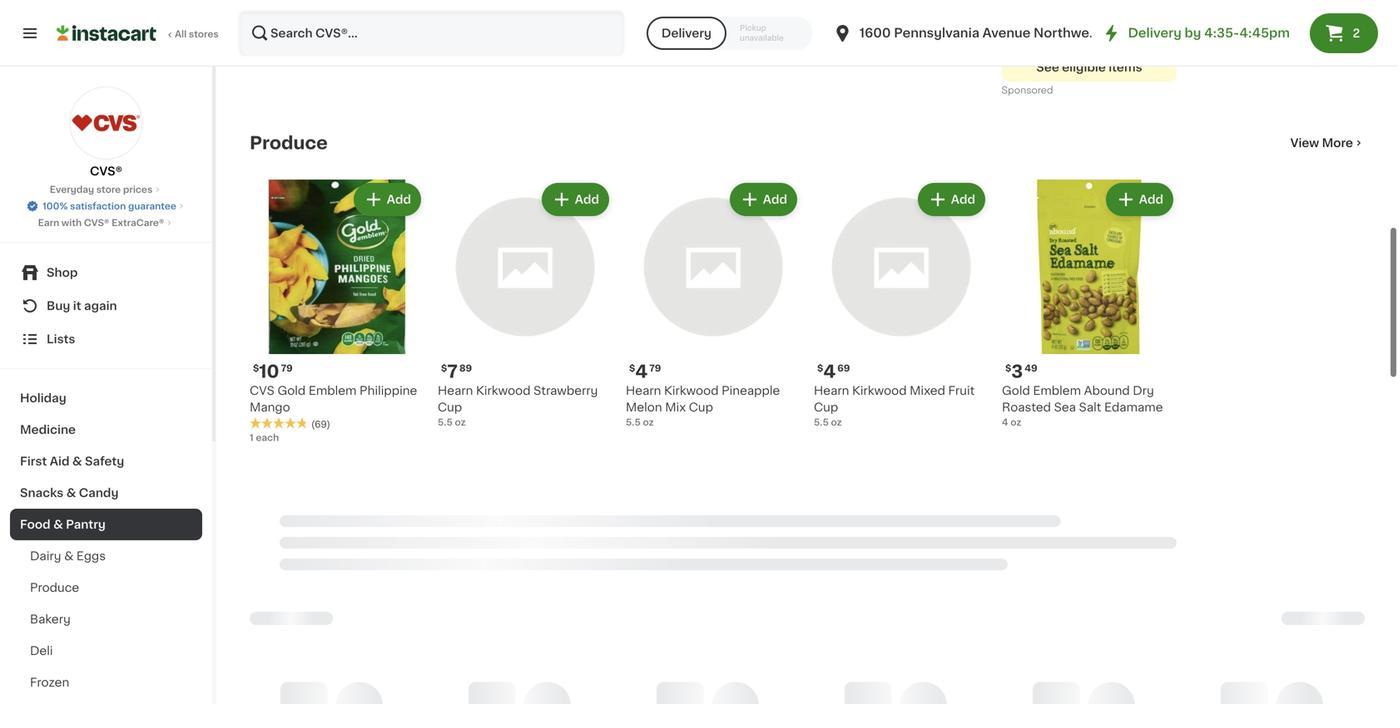 Task type: vqa. For each thing, say whether or not it's contained in the screenshot.
third KIRKWOOD
yes



Task type: locate. For each thing, give the bounding box(es) containing it.
gold inside 'gold emblem abound dry roasted sea salt edamame 4 oz'
[[1002, 385, 1030, 397]]

see eligible items button
[[1002, 53, 1177, 81]]

gold down $ 10 79
[[278, 385, 306, 397]]

5.5 down $ 7 89
[[438, 418, 453, 427]]

$
[[253, 364, 259, 373], [441, 364, 447, 373], [629, 364, 635, 373], [817, 364, 823, 373], [1005, 364, 1011, 373]]

1 for 1 gal
[[250, 6, 254, 16]]

0 horizontal spatial 7
[[447, 363, 458, 381]]

pineapple
[[722, 385, 780, 397]]

hearn down $ 7 89
[[438, 385, 473, 397]]

2 79 from the left
[[649, 364, 661, 373]]

hearn for hearn kirkwood pineapple melon mix cup
[[626, 385, 661, 397]]

produce
[[250, 134, 328, 152], [30, 583, 79, 594]]

1 horizontal spatial fl
[[1010, 38, 1016, 48]]

$ inside $ 7 89
[[441, 364, 447, 373]]

oz
[[649, 22, 660, 31], [1018, 38, 1029, 48], [455, 418, 466, 427], [643, 418, 654, 427], [831, 418, 842, 427], [1011, 418, 1022, 427]]

2 horizontal spatial 5.5
[[814, 418, 829, 427]]

instacart logo image
[[57, 23, 156, 43]]

emblem up (69)
[[309, 385, 357, 397]]

4 up melon
[[635, 363, 648, 381]]

&
[[72, 456, 82, 468], [66, 488, 76, 499], [53, 519, 63, 531], [64, 551, 74, 563]]

2 1 from the top
[[250, 433, 254, 443]]

2 hearn from the left
[[626, 385, 661, 397]]

$ left 69 on the bottom right
[[817, 364, 823, 373]]

oz inside 'gold emblem abound dry roasted sea salt edamame 4 oz'
[[1011, 418, 1022, 427]]

1 horizontal spatial cup
[[689, 402, 713, 413]]

$ left 49 at the right
[[1005, 364, 1011, 373]]

cup inside hearn kirkwood pineapple melon mix cup 5.5 oz
[[689, 402, 713, 413]]

4 add from the left
[[951, 194, 975, 205]]

1 horizontal spatial 79
[[649, 364, 661, 373]]

$ for $ 4 79
[[629, 364, 635, 373]]

snacks & candy link
[[10, 478, 202, 509]]

magical
[[516, 502, 590, 519]]

delivery button
[[647, 17, 727, 50]]

1 horizontal spatial 5.5
[[626, 418, 641, 427]]

1 $ from the left
[[253, 364, 259, 373]]

kirkwood for strawberry
[[476, 385, 531, 397]]

79 for 4
[[649, 364, 661, 373]]

product group
[[1002, 0, 1177, 100], [250, 180, 424, 445], [438, 180, 613, 429], [626, 180, 801, 429], [814, 180, 989, 429], [1002, 180, 1177, 429]]

1 79 from the left
[[281, 364, 293, 373]]

89
[[459, 364, 472, 373]]

eggs
[[76, 551, 106, 563]]

1 vertical spatial 1
[[250, 433, 254, 443]]

emblem inside cvs gold emblem philippine mango
[[309, 385, 357, 397]]

1 horizontal spatial 4
[[823, 363, 836, 381]]

lists link
[[10, 323, 202, 356]]

hearn inside hearn kirkwood pineapple melon mix cup 5.5 oz
[[626, 385, 661, 397]]

add button for $ 3 49
[[1108, 185, 1172, 215]]

0 vertical spatial 1
[[250, 6, 254, 16]]

0 horizontal spatial fl
[[641, 22, 647, 31]]

cup down $ 4 69
[[814, 402, 838, 413]]

kirkwood left strawberry
[[476, 385, 531, 397]]

delivery down (45)
[[662, 27, 712, 39]]

5.5 down $ 4 69
[[814, 418, 829, 427]]

kirkwood inside hearn kirkwood mixed fruit cup 5.5 oz
[[852, 385, 907, 397]]

79 inside $ 4 79
[[649, 364, 661, 373]]

food & pantry
[[20, 519, 106, 531]]

everyday store prices link
[[50, 183, 163, 196]]

1 horizontal spatial emblem
[[1033, 385, 1081, 397]]

kirkwood up mix
[[664, 385, 719, 397]]

oz down $ 7 89
[[455, 418, 466, 427]]

0 horizontal spatial kirkwood
[[476, 385, 531, 397]]

delivery left by
[[1128, 27, 1182, 39]]

0 horizontal spatial gold
[[278, 385, 306, 397]]

add for $ 10 79
[[387, 194, 411, 205]]

hearn kirkwood strawberry cup 5.5 oz
[[438, 385, 598, 427]]

0 vertical spatial produce link
[[250, 133, 328, 153]]

4 for hearn kirkwood mixed fruit cup
[[823, 363, 836, 381]]

1 inside button
[[250, 6, 254, 16]]

1 vertical spatial item carousel region
[[681, 551, 1376, 705]]

gold emblem abound dry roasted sea salt edamame 4 oz
[[1002, 385, 1163, 427]]

see eligible items
[[1036, 61, 1142, 73]]

2 add from the left
[[575, 194, 599, 205]]

fl for 7
[[1010, 38, 1016, 48]]

& right food
[[53, 519, 63, 531]]

& left eggs
[[64, 551, 74, 563]]

1 emblem from the left
[[309, 385, 357, 397]]

1 vertical spatial fl
[[1010, 38, 1016, 48]]

kirkwood inside hearn kirkwood pineapple melon mix cup 5.5 oz
[[664, 385, 719, 397]]

cvs® up everyday store prices link
[[90, 166, 122, 177]]

None search field
[[238, 10, 625, 57]]

philippine
[[360, 385, 417, 397]]

shop link
[[10, 256, 202, 290]]

oz down melon
[[643, 418, 654, 427]]

3 cup from the left
[[814, 402, 838, 413]]

7 fl oz
[[1002, 38, 1029, 48]]

item carousel region
[[226, 173, 1365, 473], [681, 551, 1376, 705]]

$ inside $ 3 49
[[1005, 364, 1011, 373]]

cvs®
[[90, 166, 122, 177], [84, 218, 109, 228]]

1 add button from the left
[[355, 185, 419, 215]]

79 for 10
[[281, 364, 293, 373]]

1 vertical spatial produce link
[[10, 573, 202, 604]]

shop
[[47, 267, 78, 279]]

100% satisfaction guarantee
[[43, 202, 176, 211]]

delivery for delivery by 4:35-4:45pm
[[1128, 27, 1182, 39]]

(611)
[[876, 25, 896, 34]]

79 inside $ 10 79
[[281, 364, 293, 373]]

product group containing ★★★★★
[[1002, 0, 1177, 100]]

hearn for hearn kirkwood mixed fruit cup
[[814, 385, 849, 397]]

3 5.5 from the left
[[814, 418, 829, 427]]

2 horizontal spatial hearn
[[814, 385, 849, 397]]

kirkwood left mixed
[[852, 385, 907, 397]]

0 horizontal spatial delivery
[[662, 27, 712, 39]]

$ left 89
[[441, 364, 447, 373]]

2 horizontal spatial kirkwood
[[852, 385, 907, 397]]

frozen link
[[10, 667, 202, 699]]

12 ct
[[438, 5, 459, 14]]

$ inside $ 10 79
[[253, 364, 259, 373]]

cvs® down 'satisfaction' in the left of the page
[[84, 218, 109, 228]]

& right aid
[[72, 456, 82, 468]]

2 gold from the left
[[1002, 385, 1030, 397]]

cup
[[438, 402, 462, 413], [689, 402, 713, 413], [814, 402, 838, 413]]

add button for $ 4 69
[[919, 185, 984, 215]]

hearn up melon
[[626, 385, 661, 397]]

first aid & safety link
[[10, 446, 202, 478]]

4 $ from the left
[[817, 364, 823, 373]]

delivery
[[1128, 27, 1182, 39], [662, 27, 712, 39]]

more
[[1322, 137, 1353, 149]]

strawberry
[[534, 385, 598, 397]]

4:45pm
[[1240, 27, 1290, 39]]

0 vertical spatial produce
[[250, 134, 328, 152]]

view more link
[[1291, 135, 1365, 151]]

0 horizontal spatial produce
[[30, 583, 79, 594]]

2 cup from the left
[[689, 402, 713, 413]]

fruit
[[948, 385, 975, 397]]

1 horizontal spatial gold
[[1002, 385, 1030, 397]]

4 left 69 on the bottom right
[[823, 363, 836, 381]]

0 horizontal spatial produce link
[[10, 573, 202, 604]]

gold down 3
[[1002, 385, 1030, 397]]

hearn kirkwood pineapple melon mix cup 5.5 oz
[[626, 385, 780, 427]]

stores
[[189, 30, 219, 39]]

$ inside $ 4 79
[[629, 364, 635, 373]]

0 vertical spatial cvs®
[[90, 166, 122, 177]]

planters image
[[264, 500, 301, 537]]

edamame
[[1104, 402, 1163, 413]]

5.5 down melon
[[626, 418, 641, 427]]

deli link
[[10, 636, 202, 667]]

12
[[438, 5, 447, 14]]

1 gal
[[250, 6, 270, 16]]

49
[[1025, 364, 1037, 373]]

1 vertical spatial cvs®
[[84, 218, 109, 228]]

hearn down $ 4 69
[[814, 385, 849, 397]]

1 5.5 from the left
[[438, 418, 453, 427]]

emblem up sea
[[1033, 385, 1081, 397]]

1 horizontal spatial kirkwood
[[664, 385, 719, 397]]

delivery inside button
[[662, 27, 712, 39]]

$ 3 49
[[1005, 363, 1037, 381]]

5.5
[[438, 418, 453, 427], [626, 418, 641, 427], [814, 418, 829, 427]]

add for $ 4 69
[[951, 194, 975, 205]]

1 1 from the top
[[250, 6, 254, 16]]

3 add button from the left
[[731, 185, 796, 215]]

1 left each
[[250, 433, 254, 443]]

delivery for delivery
[[662, 27, 712, 39]]

4 add button from the left
[[919, 185, 984, 215]]

product group containing 7
[[438, 180, 613, 429]]

0 horizontal spatial hearn
[[438, 385, 473, 397]]

& for eggs
[[64, 551, 74, 563]]

kirkwood inside the hearn kirkwood strawberry cup 5.5 oz
[[476, 385, 531, 397]]

avenue
[[983, 27, 1031, 39]]

add button for $ 7 89
[[543, 185, 608, 215]]

3 kirkwood from the left
[[852, 385, 907, 397]]

all
[[175, 30, 187, 39]]

0 horizontal spatial 79
[[281, 364, 293, 373]]

add button for $ 10 79
[[355, 185, 419, 215]]

oz left the northwest
[[1018, 38, 1029, 48]]

79
[[281, 364, 293, 373], [649, 364, 661, 373]]

0 horizontal spatial 5.5
[[438, 418, 453, 427]]

0 horizontal spatial emblem
[[309, 385, 357, 397]]

1 left gal
[[250, 6, 254, 16]]

cup inside the hearn kirkwood strawberry cup 5.5 oz
[[438, 402, 462, 413]]

1 each
[[250, 433, 279, 443]]

(69)
[[311, 420, 330, 429]]

kirkwood for mixed
[[852, 385, 907, 397]]

northwest
[[1034, 27, 1102, 39]]

1 horizontal spatial hearn
[[626, 385, 661, 397]]

make
[[308, 502, 358, 519]]

oz down roasted
[[1011, 418, 1022, 427]]

3 hearn from the left
[[814, 385, 849, 397]]

dairy & eggs link
[[10, 541, 202, 573]]

79 up melon
[[649, 364, 661, 373]]

1 gold from the left
[[278, 385, 306, 397]]

hearn inside the hearn kirkwood strawberry cup 5.5 oz
[[438, 385, 473, 397]]

1 hearn from the left
[[438, 385, 473, 397]]

pennsylvania
[[894, 27, 980, 39]]

with
[[62, 218, 82, 228]]

5.5 inside the hearn kirkwood strawberry cup 5.5 oz
[[438, 418, 453, 427]]

1 cup from the left
[[438, 402, 462, 413]]

2 $ from the left
[[441, 364, 447, 373]]

earn with cvs® extracare® link
[[38, 216, 174, 230]]

hearn kirkwood mixed fruit cup 5.5 oz
[[814, 385, 975, 427]]

cup down $ 7 89
[[438, 402, 462, 413]]

0 vertical spatial 7
[[1002, 38, 1007, 48]]

2 add button from the left
[[543, 185, 608, 215]]

$ up melon
[[629, 364, 635, 373]]

0 horizontal spatial cup
[[438, 402, 462, 413]]

1 kirkwood from the left
[[476, 385, 531, 397]]

add button
[[355, 185, 419, 215], [543, 185, 608, 215], [731, 185, 796, 215], [919, 185, 984, 215], [1108, 185, 1172, 215]]

hearn inside hearn kirkwood mixed fruit cup 5.5 oz
[[814, 385, 849, 397]]

2 horizontal spatial 4
[[1002, 418, 1008, 427]]

4 down roasted
[[1002, 418, 1008, 427]]

guarantee
[[128, 202, 176, 211]]

by
[[1185, 27, 1201, 39]]

cup right mix
[[689, 402, 713, 413]]

2 kirkwood from the left
[[664, 385, 719, 397]]

5 add from the left
[[1139, 194, 1163, 205]]

gold
[[278, 385, 306, 397], [1002, 385, 1030, 397]]

cvs® inside earn with cvs® extracare® link
[[84, 218, 109, 228]]

79 right 10
[[281, 364, 293, 373]]

kirkwood
[[476, 385, 531, 397], [664, 385, 719, 397], [852, 385, 907, 397]]

★★★★★
[[626, 6, 684, 18], [626, 6, 684, 18], [814, 23, 872, 34], [814, 23, 872, 34], [1002, 23, 1060, 34], [1002, 23, 1060, 34], [250, 418, 308, 429], [250, 418, 308, 429]]

$ up cvs
[[253, 364, 259, 373]]

fl
[[641, 22, 647, 31], [1010, 38, 1016, 48]]

5 add button from the left
[[1108, 185, 1172, 215]]

2 emblem from the left
[[1033, 385, 1081, 397]]

$ inside $ 4 69
[[817, 364, 823, 373]]

2 horizontal spatial cup
[[814, 402, 838, 413]]

emblem
[[309, 385, 357, 397], [1033, 385, 1081, 397]]

cup inside hearn kirkwood mixed fruit cup 5.5 oz
[[814, 402, 838, 413]]

product group containing 10
[[250, 180, 424, 445]]

3 $ from the left
[[629, 364, 635, 373]]

1 horizontal spatial 7
[[1002, 38, 1007, 48]]

$ 4 79
[[629, 363, 661, 381]]

& left candy
[[66, 488, 76, 499]]

earn
[[38, 218, 59, 228]]

0 horizontal spatial 4
[[635, 363, 648, 381]]

1 horizontal spatial delivery
[[1128, 27, 1182, 39]]

0 vertical spatial fl
[[641, 22, 647, 31]]

oz down $ 4 69
[[831, 418, 842, 427]]

add for $ 4 79
[[763, 194, 787, 205]]

1 horizontal spatial produce
[[250, 134, 328, 152]]

food & pantry link
[[10, 509, 202, 541]]

1 add from the left
[[387, 194, 411, 205]]

2 5.5 from the left
[[626, 418, 641, 427]]

3 add from the left
[[763, 194, 787, 205]]

0 vertical spatial item carousel region
[[226, 173, 1365, 473]]

1 vertical spatial 7
[[447, 363, 458, 381]]

5 $ from the left
[[1005, 364, 1011, 373]]

view more
[[1291, 137, 1353, 149]]



Task type: describe. For each thing, give the bounding box(es) containing it.
Search field
[[240, 12, 623, 55]]

salt
[[1079, 402, 1101, 413]]

it
[[73, 300, 81, 312]]

gold inside cvs gold emblem philippine mango
[[278, 385, 306, 397]]

4 for hearn kirkwood pineapple melon mix cup
[[635, 363, 648, 381]]

cvs® link
[[69, 87, 143, 180]]

$ 4 69
[[817, 363, 850, 381]]

candy
[[79, 488, 119, 499]]

melon
[[626, 402, 662, 413]]

buy it again link
[[10, 290, 202, 323]]

oz inside hearn kirkwood mixed fruit cup 5.5 oz
[[831, 418, 842, 427]]

1600
[[859, 27, 891, 39]]

1 vertical spatial produce
[[30, 583, 79, 594]]

& for pantry
[[53, 519, 63, 531]]

1 gal button
[[250, 0, 424, 18]]

dry
[[1133, 385, 1154, 397]]

cvs® logo image
[[69, 87, 143, 160]]

medicine link
[[10, 414, 202, 446]]

cvs® inside cvs® link
[[90, 166, 122, 177]]

sponsored badge image
[[1002, 86, 1052, 96]]

1 horizontal spatial produce link
[[250, 133, 328, 153]]

satisfaction
[[70, 202, 126, 211]]

4 inside 'gold emblem abound dry roasted sea salt edamame 4 oz'
[[1002, 418, 1008, 427]]

fl for 64
[[641, 22, 647, 31]]

gathering
[[419, 502, 512, 519]]

sea
[[1054, 402, 1076, 413]]

earn with cvs® extracare®
[[38, 218, 164, 228]]

items
[[1109, 61, 1142, 73]]

12 ct button
[[438, 0, 613, 16]]

100% satisfaction guarantee button
[[26, 196, 186, 213]]

buy
[[47, 300, 70, 312]]

eligible
[[1062, 61, 1106, 73]]

5.5 inside hearn kirkwood mixed fruit cup 5.5 oz
[[814, 418, 829, 427]]

first aid & safety
[[20, 456, 124, 468]]

4:35-
[[1204, 27, 1240, 39]]

everyday
[[50, 185, 94, 194]]

7 inside 'item carousel' region
[[447, 363, 458, 381]]

64 fl oz
[[626, 22, 660, 31]]

69
[[837, 364, 850, 373]]

gal
[[256, 6, 270, 16]]

pantry
[[66, 519, 106, 531]]

prices
[[123, 185, 153, 194]]

see
[[1036, 61, 1059, 73]]

hearn for hearn kirkwood strawberry cup
[[438, 385, 473, 397]]

item carousel region containing 10
[[226, 173, 1365, 473]]

emblem inside 'gold emblem abound dry roasted sea salt edamame 4 oz'
[[1033, 385, 1081, 397]]

every
[[362, 502, 415, 519]]

holiday
[[20, 393, 66, 404]]

first
[[20, 456, 47, 468]]

oz inside the hearn kirkwood strawberry cup 5.5 oz
[[455, 418, 466, 427]]

ct
[[450, 5, 459, 14]]

$ for $ 10 79
[[253, 364, 259, 373]]

& for candy
[[66, 488, 76, 499]]

food
[[20, 519, 50, 531]]

deli
[[30, 646, 53, 657]]

everyday store prices
[[50, 185, 153, 194]]

1 for 1 each
[[250, 433, 254, 443]]

$ for $ 3 49
[[1005, 364, 1011, 373]]

all stores
[[175, 30, 219, 39]]

2 button
[[1310, 13, 1378, 53]]

oz inside hearn kirkwood pineapple melon mix cup 5.5 oz
[[643, 418, 654, 427]]

store
[[96, 185, 121, 194]]

roasted
[[1002, 402, 1051, 413]]

10
[[259, 363, 279, 381]]

each
[[256, 433, 279, 443]]

add button for $ 4 79
[[731, 185, 796, 215]]

$ 10 79
[[253, 363, 293, 381]]

dairy & eggs
[[30, 551, 106, 563]]

abound
[[1084, 385, 1130, 397]]

64
[[626, 22, 638, 31]]

service type group
[[647, 17, 813, 50]]

add for $ 3 49
[[1139, 194, 1163, 205]]

3
[[1011, 363, 1023, 381]]

(45)
[[687, 9, 706, 18]]

nsored
[[326, 526, 359, 535]]

add for $ 7 89
[[575, 194, 599, 205]]

frozen
[[30, 677, 69, 689]]

$ for $ 4 69
[[817, 364, 823, 373]]

mango
[[250, 402, 290, 413]]

5.5 inside hearn kirkwood pineapple melon mix cup 5.5 oz
[[626, 418, 641, 427]]

dairy
[[30, 551, 61, 563]]

2
[[1353, 27, 1360, 39]]

again
[[84, 300, 117, 312]]

1600 pennsylvania avenue northwest button
[[833, 10, 1102, 57]]

safety
[[85, 456, 124, 468]]

snacks & candy
[[20, 488, 119, 499]]

holiday link
[[10, 383, 202, 414]]

product group containing 3
[[1002, 180, 1177, 429]]

make every gathering magical spo nsored
[[308, 502, 590, 535]]

cvs
[[250, 385, 275, 397]]

snacks
[[20, 488, 64, 499]]

bakery link
[[10, 604, 202, 636]]

$ 7 89
[[441, 363, 472, 381]]

delivery by 4:35-4:45pm
[[1128, 27, 1290, 39]]

lists
[[47, 334, 75, 345]]

1600 pennsylvania avenue northwest
[[859, 27, 1102, 39]]

$ for $ 7 89
[[441, 364, 447, 373]]

delivery by 4:35-4:45pm link
[[1101, 23, 1290, 43]]

aid
[[50, 456, 69, 468]]

oz right 64
[[649, 22, 660, 31]]

medicine
[[20, 424, 76, 436]]

kirkwood for pineapple
[[664, 385, 719, 397]]

extracare®
[[112, 218, 164, 228]]

view
[[1291, 137, 1319, 149]]



